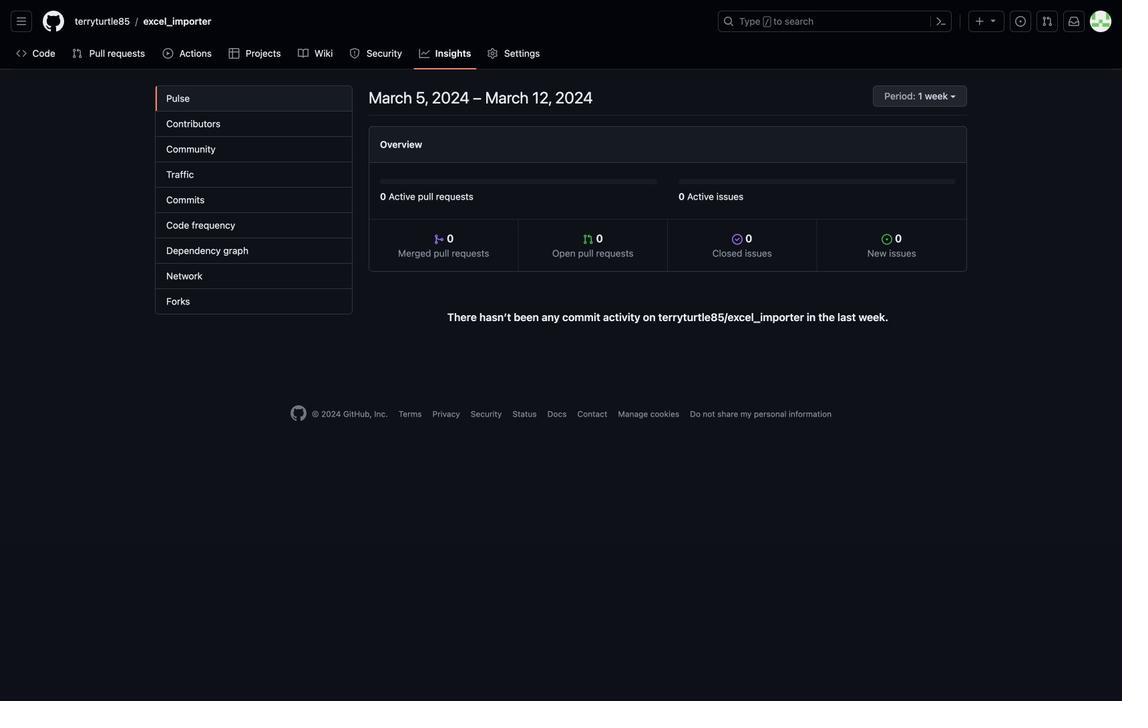 Task type: vqa. For each thing, say whether or not it's contained in the screenshot.
inbox image
no



Task type: describe. For each thing, give the bounding box(es) containing it.
0 horizontal spatial homepage image
[[43, 11, 64, 32]]

triangle down image
[[988, 15, 999, 26]]

gear image
[[487, 48, 498, 59]]

1 vertical spatial git pull request image
[[72, 48, 82, 59]]

issue opened image
[[1015, 16, 1026, 27]]

table image
[[229, 48, 239, 59]]

play image
[[163, 48, 173, 59]]

issue opened image
[[882, 234, 892, 245]]

book image
[[298, 48, 309, 59]]

git merge image
[[434, 234, 444, 245]]



Task type: locate. For each thing, give the bounding box(es) containing it.
0 vertical spatial homepage image
[[43, 11, 64, 32]]

homepage image
[[43, 11, 64, 32], [290, 405, 306, 421]]

0 vertical spatial git pull request image
[[1042, 16, 1053, 27]]

issue closed image
[[732, 234, 743, 245]]

1 horizontal spatial git pull request image
[[1042, 16, 1053, 27]]

1 horizontal spatial homepage image
[[290, 405, 306, 421]]

shield image
[[349, 48, 360, 59]]

list
[[69, 11, 710, 32]]

git pull request image right issue opened icon
[[1042, 16, 1053, 27]]

git pull request image
[[1042, 16, 1053, 27], [72, 48, 82, 59]]

git pull request image
[[583, 234, 594, 245]]

code image
[[16, 48, 27, 59]]

insights element
[[155, 85, 353, 315]]

1 vertical spatial homepage image
[[290, 405, 306, 421]]

command palette image
[[936, 16, 946, 27]]

graph image
[[419, 48, 430, 59]]

plus image
[[975, 16, 985, 27]]

git pull request image right code 'icon'
[[72, 48, 82, 59]]

0 horizontal spatial git pull request image
[[72, 48, 82, 59]]

notifications image
[[1069, 16, 1079, 27]]



